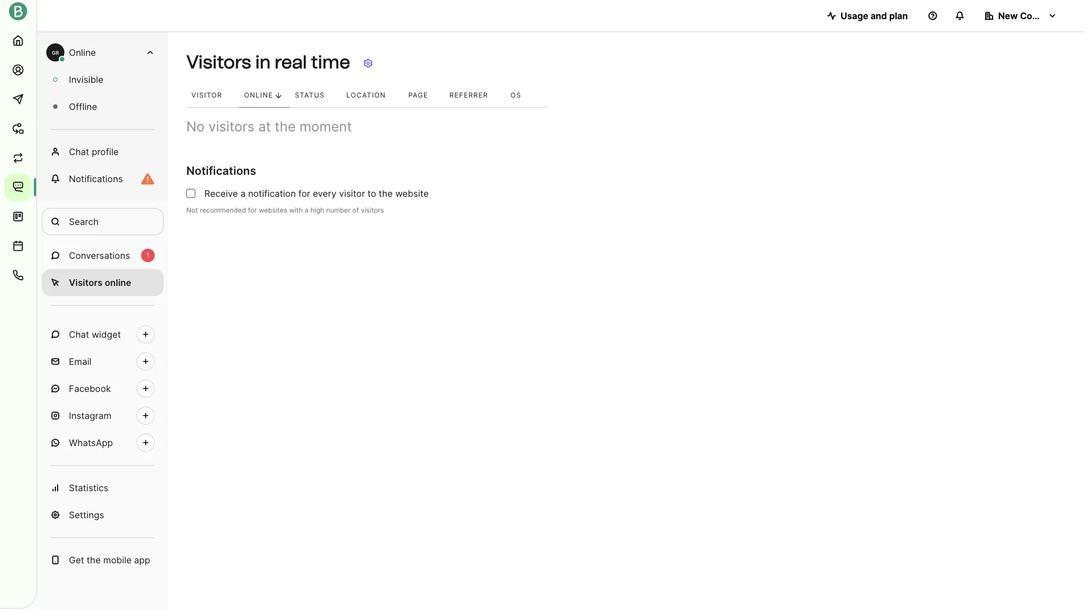 Task type: vqa. For each thing, say whether or not it's contained in the screenshot.
Download CSV
no



Task type: locate. For each thing, give the bounding box(es) containing it.
0 vertical spatial visitors
[[186, 52, 251, 73]]

at
[[258, 119, 271, 135]]

online
[[105, 277, 131, 289]]

0 horizontal spatial for
[[248, 206, 257, 215]]

referrer button
[[444, 84, 506, 108]]

of
[[353, 206, 359, 215]]

a right with
[[305, 206, 309, 215]]

visitor
[[339, 188, 365, 199]]

1 chat from the top
[[69, 146, 89, 158]]

0 vertical spatial visitors
[[208, 119, 255, 135]]

online
[[69, 47, 96, 58], [244, 91, 273, 99]]

chat
[[69, 146, 89, 158], [69, 329, 89, 341]]

with
[[289, 206, 303, 215]]

not
[[186, 206, 198, 215]]

for left websites
[[248, 206, 257, 215]]

new company
[[999, 10, 1062, 21]]

chat up email
[[69, 329, 89, 341]]

notifications up receive in the left top of the page
[[186, 164, 256, 178]]

notifications down chat profile
[[69, 173, 123, 185]]

for
[[298, 188, 310, 199], [248, 206, 257, 215]]

chat left profile on the top of the page
[[69, 146, 89, 158]]

real
[[275, 52, 307, 73]]

1 horizontal spatial online
[[244, 91, 273, 99]]

location
[[347, 91, 386, 99]]

search link
[[42, 208, 164, 236]]

visitors
[[208, 119, 255, 135], [361, 206, 384, 215]]

mobile
[[103, 555, 132, 566]]

0 vertical spatial chat
[[69, 146, 89, 158]]

1 horizontal spatial visitors
[[186, 52, 251, 73]]

usage
[[841, 10, 869, 21]]

usage and plan button
[[818, 5, 917, 27]]

1 vertical spatial the
[[379, 188, 393, 199]]

online up at
[[244, 91, 273, 99]]

visitors in real time
[[186, 52, 350, 73]]

0 vertical spatial online
[[69, 47, 96, 58]]

1 vertical spatial online
[[244, 91, 273, 99]]

online right the gr
[[69, 47, 96, 58]]

app
[[134, 555, 150, 566]]

for up with
[[298, 188, 310, 199]]

high
[[311, 206, 324, 215]]

invisible button
[[42, 66, 164, 93]]

1 vertical spatial visitors
[[69, 277, 103, 289]]

1 horizontal spatial a
[[305, 206, 309, 215]]

visitors up visitor button
[[186, 52, 251, 73]]

0 horizontal spatial online
[[69, 47, 96, 58]]

1 horizontal spatial visitors
[[361, 206, 384, 215]]

chat inside chat widget link
[[69, 329, 89, 341]]

1 vertical spatial chat
[[69, 329, 89, 341]]

a
[[241, 188, 246, 199], [305, 206, 309, 215]]

0 vertical spatial the
[[275, 119, 296, 135]]

instagram link
[[42, 403, 164, 430]]

the right at
[[275, 119, 296, 135]]

plan
[[889, 10, 908, 21]]

time
[[311, 52, 350, 73]]

recommended
[[200, 206, 246, 215]]

chat inside chat profile link
[[69, 146, 89, 158]]

widget
[[92, 329, 121, 341]]

1 horizontal spatial for
[[298, 188, 310, 199]]

2 vertical spatial the
[[87, 555, 101, 566]]

no visitors at the moment
[[186, 119, 352, 135]]

1 horizontal spatial the
[[275, 119, 296, 135]]

os
[[511, 91, 522, 99]]

notifications link
[[42, 165, 164, 193]]

0 vertical spatial a
[[241, 188, 246, 199]]

usage and plan
[[841, 10, 908, 21]]

the right get
[[87, 555, 101, 566]]

visitors down conversations
[[69, 277, 103, 289]]

0 vertical spatial for
[[298, 188, 310, 199]]

online button
[[239, 84, 290, 108]]

referrer
[[450, 91, 488, 99]]

visitors
[[186, 52, 251, 73], [69, 277, 103, 289]]

visitors left at
[[208, 119, 255, 135]]

settings
[[69, 510, 104, 521]]

visitors down to
[[361, 206, 384, 215]]

whatsapp
[[69, 438, 113, 449]]

page button
[[403, 84, 444, 108]]

0 horizontal spatial the
[[87, 555, 101, 566]]

a right receive in the left top of the page
[[241, 188, 246, 199]]

0 horizontal spatial visitors
[[208, 119, 255, 135]]

0 horizontal spatial visitors
[[69, 277, 103, 289]]

the
[[275, 119, 296, 135], [379, 188, 393, 199], [87, 555, 101, 566]]

2 chat from the top
[[69, 329, 89, 341]]

notifications
[[186, 164, 256, 178], [69, 173, 123, 185]]

chat widget
[[69, 329, 121, 341]]

the right to
[[379, 188, 393, 199]]

and
[[871, 10, 887, 21]]

new
[[999, 10, 1018, 21]]



Task type: describe. For each thing, give the bounding box(es) containing it.
statistics link
[[42, 475, 164, 502]]

every
[[313, 188, 337, 199]]

visitor button
[[186, 84, 239, 108]]

websites
[[259, 206, 287, 215]]

offline
[[69, 101, 97, 112]]

chat profile
[[69, 146, 119, 158]]

chat for chat profile
[[69, 146, 89, 158]]

notification
[[248, 188, 296, 199]]

visitors online link
[[42, 269, 164, 297]]

number
[[326, 206, 351, 215]]

0 horizontal spatial a
[[241, 188, 246, 199]]

location button
[[341, 84, 403, 108]]

visitor
[[191, 91, 222, 99]]

chat profile link
[[42, 138, 164, 165]]

profile
[[92, 146, 119, 158]]

0 horizontal spatial notifications
[[69, 173, 123, 185]]

whatsapp link
[[42, 430, 164, 457]]

visitors for visitors online
[[69, 277, 103, 289]]

1 horizontal spatial notifications
[[186, 164, 256, 178]]

search
[[69, 216, 99, 228]]

2 horizontal spatial the
[[379, 188, 393, 199]]

get the mobile app
[[69, 555, 150, 566]]

status button
[[290, 84, 341, 108]]

1
[[146, 251, 150, 260]]

company
[[1020, 10, 1062, 21]]

website
[[395, 188, 429, 199]]

status
[[295, 91, 325, 99]]

offline button
[[42, 93, 164, 120]]

chat for chat widget
[[69, 329, 89, 341]]

email
[[69, 356, 92, 368]]

page
[[408, 91, 428, 99]]

gr
[[52, 49, 59, 56]]

invisible
[[69, 74, 103, 85]]

visitors online
[[69, 277, 131, 289]]

1 vertical spatial a
[[305, 206, 309, 215]]

1 vertical spatial for
[[248, 206, 257, 215]]

not recommended for websites with a high number of visitors
[[186, 206, 384, 215]]

no
[[186, 119, 205, 135]]

1 vertical spatial visitors
[[361, 206, 384, 215]]

conversations
[[69, 250, 130, 261]]

online inside button
[[244, 91, 273, 99]]

facebook
[[69, 383, 111, 395]]

visitors for visitors in real time
[[186, 52, 251, 73]]

get the mobile app link
[[42, 547, 164, 574]]

os button
[[506, 84, 537, 108]]

settings link
[[42, 502, 164, 529]]

chat widget link
[[42, 321, 164, 348]]

receive a notification for every visitor to the website
[[204, 188, 429, 199]]

facebook link
[[42, 376, 164, 403]]

email link
[[42, 348, 164, 376]]

receive
[[204, 188, 238, 199]]

instagram
[[69, 411, 112, 422]]

new company button
[[976, 5, 1066, 27]]

statistics
[[69, 483, 108, 494]]

in
[[255, 52, 271, 73]]

get
[[69, 555, 84, 566]]

to
[[368, 188, 376, 199]]

moment
[[300, 119, 352, 135]]



